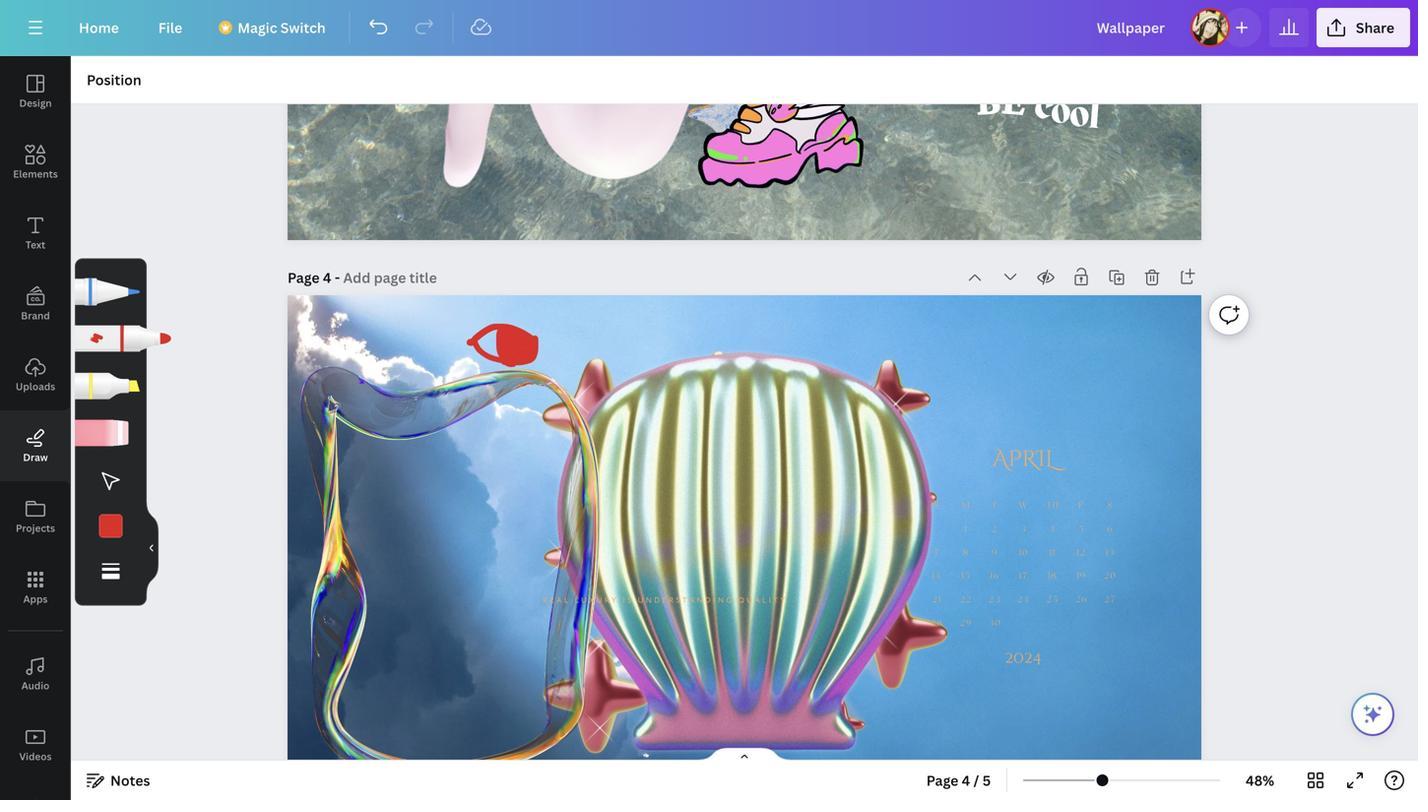 Task type: vqa. For each thing, say whether or not it's contained in the screenshot.
the leftmost To
no



Task type: describe. For each thing, give the bounding box(es) containing it.
magic
[[238, 18, 277, 37]]

design
[[19, 97, 52, 110]]

luxury
[[575, 596, 619, 607]]

page 4 / 5
[[927, 772, 991, 790]]

hide image
[[146, 501, 159, 596]]

brand
[[21, 309, 50, 323]]

uploads
[[16, 380, 55, 394]]

30
[[989, 620, 1002, 628]]

4 for 11 4 18
[[1050, 526, 1056, 535]]

design button
[[0, 56, 71, 127]]

videos button
[[0, 710, 71, 781]]

elements button
[[0, 127, 71, 198]]

m
[[962, 502, 971, 511]]

text button
[[0, 198, 71, 269]]

1 s from the left
[[934, 502, 940, 511]]

24
[[1018, 596, 1030, 605]]

2 s from the left
[[1108, 502, 1114, 511]]

share
[[1356, 18, 1395, 37]]

videos
[[19, 751, 52, 764]]

Design title text field
[[1081, 8, 1183, 47]]

2
[[992, 526, 998, 535]]

11 4 18
[[1048, 526, 1058, 581]]

f
[[1079, 502, 1085, 511]]

6 13
[[1106, 526, 1115, 558]]

real luxury is understanding quality
[[543, 596, 787, 607]]

position button
[[79, 64, 149, 96]]

notes
[[110, 772, 150, 790]]

brand button
[[0, 269, 71, 340]]

audio button
[[0, 639, 71, 710]]

canva assistant image
[[1361, 703, 1385, 727]]

9
[[992, 549, 998, 558]]

#e7191f image
[[99, 515, 123, 538]]

notes button
[[79, 765, 158, 797]]

29
[[960, 620, 973, 628]]

t
[[992, 502, 999, 511]]

15
[[962, 573, 971, 581]]

#e7191f image
[[99, 515, 123, 538]]

23
[[989, 596, 1001, 605]]

home
[[79, 18, 119, 37]]

magic switch button
[[206, 8, 341, 47]]

27
[[1105, 596, 1117, 605]]

16
[[991, 573, 1000, 581]]

file button
[[143, 8, 198, 47]]

page for page 4 -
[[288, 268, 320, 287]]

audio
[[21, 680, 50, 693]]

april
[[993, 445, 1054, 475]]

18
[[1048, 573, 1058, 581]]

8
[[963, 549, 970, 558]]

5 inside 12 5 19
[[1079, 526, 1085, 535]]

real
[[543, 596, 571, 607]]

side panel tab list
[[0, 56, 71, 801]]

home link
[[63, 8, 135, 47]]

7
[[934, 549, 940, 558]]

s f th w t m s
[[934, 502, 1114, 511]]

10 3 17
[[1019, 526, 1029, 581]]



Task type: locate. For each thing, give the bounding box(es) containing it.
page 4 -
[[288, 268, 343, 287]]

48% button
[[1228, 765, 1292, 797]]

11
[[1050, 549, 1056, 558]]

8 1 15
[[962, 526, 971, 581]]

4
[[323, 268, 331, 287], [1050, 526, 1056, 535], [962, 772, 970, 790]]

12
[[1077, 549, 1086, 558]]

25
[[1047, 596, 1059, 605]]

1
[[965, 526, 968, 535]]

show pages image
[[697, 748, 792, 763]]

0 horizontal spatial s
[[934, 502, 940, 511]]

apps button
[[0, 553, 71, 624]]

12 5 19
[[1077, 526, 1087, 581]]

4 for page 4 -
[[323, 268, 331, 287]]

draw
[[23, 451, 48, 464]]

6
[[1108, 526, 1114, 535]]

th
[[1046, 502, 1060, 511]]

magic switch
[[238, 18, 326, 37]]

s left m
[[934, 502, 940, 511]]

5 inside button
[[983, 772, 991, 790]]

7 14
[[932, 549, 942, 581]]

3
[[1021, 526, 1027, 535]]

2 horizontal spatial 4
[[1050, 526, 1056, 535]]

page left / on the right bottom
[[927, 772, 959, 790]]

30 29 28
[[931, 620, 1002, 628]]

4 inside button
[[962, 772, 970, 790]]

0 vertical spatial page
[[288, 268, 320, 287]]

5 up 12
[[1079, 526, 1085, 535]]

4 inside 11 4 18
[[1050, 526, 1056, 535]]

1 horizontal spatial 4
[[962, 772, 970, 790]]

page left -
[[288, 268, 320, 287]]

main menu bar
[[0, 0, 1418, 56]]

projects
[[16, 522, 55, 535]]

apps
[[23, 593, 48, 606]]

Page title text field
[[343, 268, 439, 288]]

-
[[335, 268, 340, 287]]

1 vertical spatial 5
[[983, 772, 991, 790]]

file
[[158, 18, 182, 37]]

s
[[934, 502, 940, 511], [1108, 502, 1114, 511]]

uploads button
[[0, 340, 71, 411]]

1 vertical spatial 4
[[1050, 526, 1056, 535]]

page 4 / 5 button
[[919, 765, 999, 797]]

page
[[288, 268, 320, 287], [927, 772, 959, 790]]

is
[[623, 596, 634, 607]]

17
[[1020, 573, 1029, 581]]

19
[[1077, 573, 1087, 581]]

w
[[1019, 502, 1029, 511]]

page for page 4 / 5
[[927, 772, 959, 790]]

0 vertical spatial 5
[[1079, 526, 1085, 535]]

share button
[[1317, 8, 1411, 47]]

quality
[[738, 596, 787, 607]]

text
[[25, 238, 45, 252]]

20
[[1104, 573, 1117, 581]]

21
[[933, 596, 942, 605]]

22
[[960, 596, 973, 605]]

0 horizontal spatial page
[[288, 268, 320, 287]]

13
[[1106, 549, 1115, 558]]

/
[[974, 772, 979, 790]]

27 26 25 24 23 22 21
[[933, 596, 1117, 605]]

9 2 16
[[991, 526, 1000, 581]]

48%
[[1246, 772, 1275, 790]]

draw button
[[0, 411, 71, 482]]

10
[[1019, 549, 1029, 558]]

0 horizontal spatial 5
[[983, 772, 991, 790]]

26
[[1076, 596, 1088, 605]]

4 for page 4 / 5
[[962, 772, 970, 790]]

0 horizontal spatial 4
[[323, 268, 331, 287]]

page inside button
[[927, 772, 959, 790]]

5
[[1079, 526, 1085, 535], [983, 772, 991, 790]]

2 vertical spatial 4
[[962, 772, 970, 790]]

5 right / on the right bottom
[[983, 772, 991, 790]]

4 up 11
[[1050, 526, 1056, 535]]

elements
[[13, 167, 58, 181]]

s up the 6
[[1108, 502, 1114, 511]]

switch
[[281, 18, 326, 37]]

14
[[932, 573, 942, 581]]

understanding
[[638, 596, 734, 607]]

1 horizontal spatial s
[[1108, 502, 1114, 511]]

28
[[931, 620, 944, 628]]

4 left / on the right bottom
[[962, 772, 970, 790]]

position
[[87, 70, 142, 89]]

1 vertical spatial page
[[927, 772, 959, 790]]

1 horizontal spatial 5
[[1079, 526, 1085, 535]]

projects button
[[0, 482, 71, 553]]

1 horizontal spatial page
[[927, 772, 959, 790]]

0 vertical spatial 4
[[323, 268, 331, 287]]

4 left -
[[323, 268, 331, 287]]

2024
[[1005, 648, 1042, 669]]



